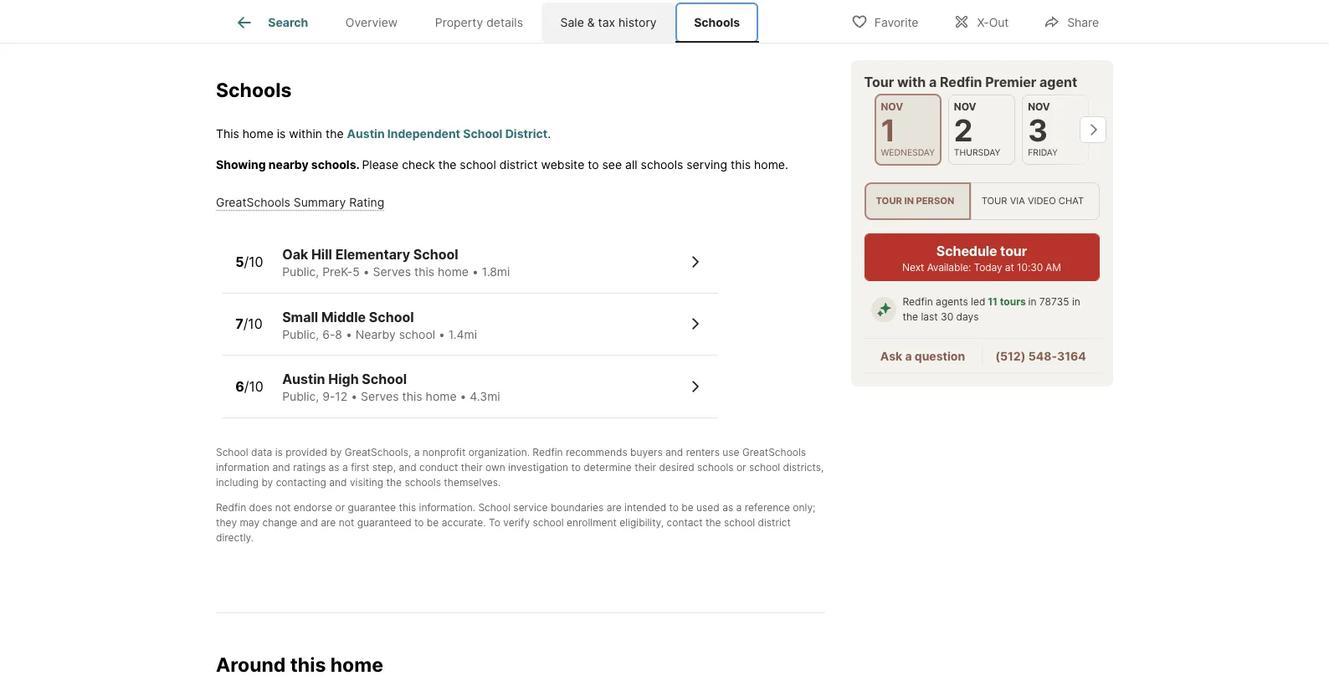 Task type: describe. For each thing, give the bounding box(es) containing it.
7
[[235, 316, 243, 333]]

verify
[[503, 516, 530, 529]]

sale
[[560, 15, 584, 30]]

and up desired
[[665, 446, 683, 458]]

be inside school service boundaries are intended to be used as a reference only; they may change and are not
[[682, 501, 694, 514]]

a inside school service boundaries are intended to be used as a reference only; they may change and are not
[[736, 501, 742, 514]]

website
[[541, 157, 584, 172]]

6-
[[322, 327, 335, 341]]

themselves.
[[444, 476, 501, 488]]

and inside school service boundaries are intended to be used as a reference only; they may change and are not
[[300, 516, 318, 529]]

at
[[1006, 261, 1015, 274]]

• left 1.4mi
[[439, 327, 445, 341]]

this up guaranteed
[[399, 501, 416, 514]]

schedule
[[937, 243, 998, 260]]

nov 3 friday
[[1028, 100, 1058, 158]]

the inside guaranteed to be accurate. to verify school enrollment eligibility, contact the school district directly.
[[706, 516, 721, 529]]

, a nonprofit organization. redfin recommends buyers and renters use greatschools information and ratings as a
[[216, 446, 806, 473]]

schools.
[[311, 157, 359, 172]]

0 vertical spatial by
[[330, 446, 342, 458]]

nearby
[[355, 327, 396, 341]]

a right ,
[[414, 446, 420, 458]]

visiting
[[350, 476, 383, 488]]

home inside oak hill elementary school public, prek-5 • serves this home • 1.8mi
[[438, 265, 469, 279]]

be inside guaranteed to be accurate. to verify school enrollment eligibility, contact the school district directly.
[[427, 516, 439, 529]]

own
[[485, 461, 505, 473]]

does
[[249, 501, 272, 514]]

greatschools inside the , a nonprofit organization. redfin recommends buyers and renters use greatschools information and ratings as a
[[742, 446, 806, 458]]

districts,
[[783, 461, 824, 473]]

nov 2 thursday
[[954, 100, 1001, 158]]

x-
[[977, 15, 989, 29]]

public, for austin
[[282, 389, 319, 404]]

elementary
[[335, 246, 410, 263]]

school inside oak hill elementary school public, prek-5 • serves this home • 1.8mi
[[413, 246, 458, 263]]

the right check
[[438, 157, 457, 172]]

the inside in the last 30 days
[[903, 311, 919, 323]]

school data is provided by greatschools
[[216, 446, 408, 458]]

nov for 3
[[1028, 100, 1051, 113]]

nov for 1
[[881, 100, 904, 113]]

via
[[1010, 195, 1026, 207]]

tour in person
[[876, 195, 955, 207]]

school inside small middle school public, 6-8 • nearby school • 1.4mi
[[369, 308, 414, 325]]

serving
[[687, 157, 727, 172]]

led
[[971, 296, 986, 308]]

school inside small middle school public, 6-8 • nearby school • 1.4mi
[[399, 327, 435, 341]]

tour for tour with a redfin premier agent
[[865, 74, 895, 90]]

next
[[903, 261, 925, 274]]

school down the service
[[533, 516, 564, 529]]

austin independent school district link
[[347, 126, 548, 141]]

school down the austin independent school district link
[[460, 157, 496, 172]]

hill
[[311, 246, 332, 263]]

austin high school public, 9-12 • serves this home • 4.3mi
[[282, 371, 500, 404]]

12
[[335, 389, 348, 404]]

5 /10
[[235, 253, 263, 270]]

(512) 548-3164 link
[[996, 349, 1087, 363]]

nonprofit
[[423, 446, 466, 458]]

1 their from the left
[[461, 461, 483, 473]]

thursday
[[954, 147, 1001, 158]]

• right 8
[[346, 327, 352, 341]]

sale & tax history
[[560, 15, 657, 30]]

guaranteed to be accurate. to verify school enrollment eligibility, contact the school district directly.
[[216, 516, 791, 544]]

question
[[915, 349, 966, 363]]

• right 12
[[351, 389, 358, 404]]

see
[[602, 157, 622, 172]]

as inside the , a nonprofit organization. redfin recommends buyers and renters use greatschools information and ratings as a
[[329, 461, 340, 473]]

the inside first step, and conduct their own investigation to determine their desired schools or school districts, including by contacting and visiting the schools themselves.
[[386, 476, 402, 488]]

3164
[[1058, 349, 1087, 363]]

high
[[328, 371, 359, 388]]

they
[[216, 516, 237, 529]]

serves inside oak hill elementary school public, prek-5 • serves this home • 1.8mi
[[373, 265, 411, 279]]

.
[[548, 126, 551, 141]]

chat
[[1059, 195, 1084, 207]]

2 their from the left
[[635, 461, 656, 473]]

step,
[[372, 461, 396, 473]]

organization.
[[468, 446, 530, 458]]

determine
[[584, 461, 632, 473]]

directly.
[[216, 531, 254, 544]]

or inside first step, and conduct their own investigation to determine their desired schools or school districts, including by contacting and visiting the schools themselves.
[[737, 461, 746, 473]]

ask a question
[[881, 349, 966, 363]]

0 horizontal spatial schools
[[405, 476, 441, 488]]

tour with a redfin premier agent
[[865, 74, 1078, 90]]

search link
[[235, 13, 308, 33]]

is for within
[[277, 126, 286, 141]]

0 horizontal spatial or
[[335, 501, 345, 514]]

check
[[402, 157, 435, 172]]

not inside school service boundaries are intended to be used as a reference only; they may change and are not
[[339, 516, 354, 529]]

agents
[[936, 296, 969, 308]]

district
[[505, 126, 548, 141]]

redfin up the they
[[216, 501, 246, 514]]

this home is within the austin independent school district .
[[216, 126, 551, 141]]

this right around
[[290, 653, 326, 677]]

public, inside oak hill elementary school public, prek-5 • serves this home • 1.8mi
[[282, 265, 319, 279]]

summary
[[294, 195, 346, 209]]

to inside guaranteed to be accurate. to verify school enrollment eligibility, contact the school district directly.
[[414, 516, 424, 529]]

school service boundaries are intended to be used as a reference only; they may change and are not
[[216, 501, 816, 529]]

intended
[[624, 501, 666, 514]]

0 horizontal spatial in
[[905, 195, 914, 207]]

x-out button
[[939, 4, 1023, 38]]

to inside school service boundaries are intended to be used as a reference only; they may change and are not
[[669, 501, 679, 514]]

nov for 2
[[954, 100, 977, 113]]

endorse
[[294, 501, 332, 514]]

rating
[[349, 195, 384, 209]]

please
[[362, 157, 399, 172]]

0 horizontal spatial greatschools
[[216, 195, 290, 209]]

ask a question link
[[881, 349, 966, 363]]

this inside austin high school public, 9-12 • serves this home • 4.3mi
[[402, 389, 422, 404]]

person
[[917, 195, 955, 207]]

change
[[262, 516, 297, 529]]

8
[[335, 327, 342, 341]]

video
[[1028, 195, 1057, 207]]

as inside school service boundaries are intended to be used as a reference only; they may change and are not
[[723, 501, 733, 514]]

the right within
[[326, 126, 344, 141]]

independent
[[387, 126, 460, 141]]

showing nearby schools. please check the school district website to see all schools serving this home.
[[216, 157, 788, 172]]

• left 1.8mi
[[472, 265, 479, 279]]

property details
[[435, 15, 523, 30]]

recommends
[[566, 446, 628, 458]]

redfin does not endorse or guarantee this information.
[[216, 501, 475, 514]]

to inside first step, and conduct their own investigation to determine their desired schools or school districts, including by contacting and visiting the schools themselves.
[[571, 461, 581, 473]]

548-
[[1029, 349, 1058, 363]]

information.
[[419, 501, 475, 514]]

1 horizontal spatial in
[[1029, 296, 1037, 308]]

9-
[[322, 389, 335, 404]]

redfin inside the , a nonprofit organization. redfin recommends buyers and renters use greatschools information and ratings as a
[[533, 446, 563, 458]]

6
[[235, 378, 244, 395]]

small middle school public, 6-8 • nearby school • 1.4mi
[[282, 308, 477, 341]]



Task type: locate. For each thing, give the bounding box(es) containing it.
1
[[881, 112, 896, 149]]

not
[[275, 501, 291, 514], [339, 516, 354, 529]]

redfin
[[940, 74, 983, 90], [903, 296, 934, 308], [533, 446, 563, 458], [216, 501, 246, 514]]

nov down "tour with a redfin premier agent"
[[954, 100, 977, 113]]

next image
[[1080, 117, 1107, 143]]

school inside school service boundaries are intended to be used as a reference only; they may change and are not
[[478, 501, 511, 514]]

nov inside the nov 2 thursday
[[954, 100, 977, 113]]

renters
[[686, 446, 720, 458]]

1 horizontal spatial nov
[[954, 100, 977, 113]]

their up themselves.
[[461, 461, 483, 473]]

0 horizontal spatial their
[[461, 461, 483, 473]]

premier
[[986, 74, 1037, 90]]

public, down 'small'
[[282, 327, 319, 341]]

school right nearby
[[399, 327, 435, 341]]

0 horizontal spatial nov
[[881, 100, 904, 113]]

None button
[[875, 94, 942, 166], [949, 95, 1016, 165], [1023, 95, 1090, 165], [875, 94, 942, 166], [949, 95, 1016, 165], [1023, 95, 1090, 165]]

3
[[1028, 112, 1048, 149]]

in inside in the last 30 days
[[1073, 296, 1081, 308]]

redfin up investigation at the bottom left
[[533, 446, 563, 458]]

0 horizontal spatial not
[[275, 501, 291, 514]]

as right used
[[723, 501, 733, 514]]

tab list containing search
[[216, 0, 772, 43]]

a left reference
[[736, 501, 742, 514]]

conduct
[[419, 461, 458, 473]]

school inside austin high school public, 9-12 • serves this home • 4.3mi
[[362, 371, 407, 388]]

1 horizontal spatial schools
[[641, 157, 683, 172]]

favorite button
[[837, 4, 933, 38]]

serves down elementary
[[373, 265, 411, 279]]

nov inside "nov 3 friday"
[[1028, 100, 1051, 113]]

district inside guaranteed to be accurate. to verify school enrollment eligibility, contact the school district directly.
[[758, 516, 791, 529]]

to
[[588, 157, 599, 172], [571, 461, 581, 473], [669, 501, 679, 514], [414, 516, 424, 529]]

greatschools up step,
[[345, 446, 408, 458]]

0 vertical spatial serves
[[373, 265, 411, 279]]

school inside first step, and conduct their own investigation to determine their desired schools or school districts, including by contacting and visiting the schools themselves.
[[749, 461, 780, 473]]

in the last 30 days
[[903, 296, 1081, 323]]

30
[[941, 311, 954, 323]]

5 left oak
[[235, 253, 244, 270]]

school up to at the left of the page
[[478, 501, 511, 514]]

are down endorse
[[321, 516, 336, 529]]

greatschools up districts, at the bottom right of page
[[742, 446, 806, 458]]

to left the see
[[588, 157, 599, 172]]

0 horizontal spatial 5
[[235, 253, 244, 270]]

1 vertical spatial /10
[[243, 316, 263, 333]]

reference
[[745, 501, 790, 514]]

middle
[[321, 308, 366, 325]]

overview tab
[[327, 3, 416, 43]]

around
[[216, 653, 286, 677]]

district
[[499, 157, 538, 172], [758, 516, 791, 529]]

within
[[289, 126, 322, 141]]

boundaries
[[551, 501, 604, 514]]

and down ,
[[399, 461, 417, 473]]

including
[[216, 476, 259, 488]]

0 horizontal spatial be
[[427, 516, 439, 529]]

greatschools down showing
[[216, 195, 290, 209]]

3 nov from the left
[[1028, 100, 1051, 113]]

favorite
[[875, 15, 919, 29]]

1 vertical spatial schools
[[697, 461, 734, 473]]

nearby
[[269, 157, 309, 172]]

2 horizontal spatial schools
[[697, 461, 734, 473]]

school up nearby
[[369, 308, 414, 325]]

tab list
[[216, 0, 772, 43]]

home
[[243, 126, 274, 141], [438, 265, 469, 279], [426, 389, 457, 404], [330, 653, 383, 677]]

0 horizontal spatial schools
[[216, 79, 292, 102]]

a left first
[[342, 461, 348, 473]]

schools right history at left top
[[694, 15, 740, 30]]

and up redfin does not endorse or guarantee this information.
[[329, 476, 347, 488]]

0 vertical spatial or
[[737, 461, 746, 473]]

0 horizontal spatial by
[[261, 476, 273, 488]]

district down district
[[499, 157, 538, 172]]

this
[[731, 157, 751, 172], [414, 265, 435, 279], [402, 389, 422, 404], [399, 501, 416, 514], [290, 653, 326, 677]]

may
[[240, 516, 260, 529]]

/10 for 5
[[244, 253, 263, 270]]

0 vertical spatial as
[[329, 461, 340, 473]]

not up change
[[275, 501, 291, 514]]

tour
[[1001, 243, 1028, 260]]

tour for tour in person
[[876, 195, 903, 207]]

5 inside oak hill elementary school public, prek-5 • serves this home • 1.8mi
[[353, 265, 360, 279]]

1 vertical spatial or
[[335, 501, 345, 514]]

• left the 4.3mi
[[460, 389, 467, 404]]

are up enrollment
[[607, 501, 622, 514]]

their down buyers
[[635, 461, 656, 473]]

schools up this
[[216, 79, 292, 102]]

search
[[268, 15, 308, 30]]

0 vertical spatial district
[[499, 157, 538, 172]]

1 vertical spatial austin
[[282, 371, 325, 388]]

2
[[954, 112, 973, 149]]

tour
[[865, 74, 895, 90], [876, 195, 903, 207], [982, 195, 1008, 207]]

7 /10
[[235, 316, 263, 333]]

agent
[[1040, 74, 1078, 90]]

sale & tax history tab
[[542, 3, 675, 43]]

and
[[665, 446, 683, 458], [272, 461, 290, 473], [399, 461, 417, 473], [329, 476, 347, 488], [300, 516, 318, 529]]

schools down renters
[[697, 461, 734, 473]]

nov
[[881, 100, 904, 113], [954, 100, 977, 113], [1028, 100, 1051, 113]]

nov down with
[[881, 100, 904, 113]]

district down reference
[[758, 516, 791, 529]]

5 down elementary
[[353, 265, 360, 279]]

0 horizontal spatial as
[[329, 461, 340, 473]]

0 horizontal spatial are
[[321, 516, 336, 529]]

around this home
[[216, 653, 383, 677]]

1 horizontal spatial be
[[682, 501, 694, 514]]

1 horizontal spatial are
[[607, 501, 622, 514]]

2 vertical spatial /10
[[244, 378, 264, 395]]

0 vertical spatial schools
[[641, 157, 683, 172]]

• down elementary
[[363, 265, 370, 279]]

serves inside austin high school public, 9-12 • serves this home • 4.3mi
[[361, 389, 399, 404]]

all
[[625, 157, 638, 172]]

0 vertical spatial be
[[682, 501, 694, 514]]

use
[[723, 446, 740, 458]]

a right ask
[[906, 349, 912, 363]]

and down endorse
[[300, 516, 318, 529]]

1 horizontal spatial greatschools
[[345, 446, 408, 458]]

by right provided
[[330, 446, 342, 458]]

schools inside tab
[[694, 15, 740, 30]]

data
[[251, 446, 272, 458]]

accurate.
[[442, 516, 486, 529]]

0 vertical spatial schools
[[694, 15, 740, 30]]

1 vertical spatial are
[[321, 516, 336, 529]]

first step, and conduct their own investigation to determine their desired schools or school districts, including by contacting and visiting the schools themselves.
[[216, 461, 824, 488]]

in right 78735
[[1073, 296, 1081, 308]]

share button
[[1030, 4, 1113, 38]]

0 vertical spatial /10
[[244, 253, 263, 270]]

schools tab
[[675, 3, 759, 43]]

contact
[[667, 516, 703, 529]]

2 horizontal spatial in
[[1073, 296, 1081, 308]]

austin up 9-
[[282, 371, 325, 388]]

to up contact
[[669, 501, 679, 514]]

1.4mi
[[449, 327, 477, 341]]

home.
[[754, 157, 788, 172]]

home inside austin high school public, 9-12 • serves this home • 4.3mi
[[426, 389, 457, 404]]

schools
[[641, 157, 683, 172], [697, 461, 734, 473], [405, 476, 441, 488]]

1 vertical spatial schools
[[216, 79, 292, 102]]

friday
[[1028, 147, 1058, 158]]

public,
[[282, 265, 319, 279], [282, 327, 319, 341], [282, 389, 319, 404]]

ask
[[881, 349, 903, 363]]

6 /10
[[235, 378, 264, 395]]

the down step,
[[386, 476, 402, 488]]

redfin up last
[[903, 296, 934, 308]]

austin up please
[[347, 126, 385, 141]]

a right with
[[930, 74, 937, 90]]

this inside oak hill elementary school public, prek-5 • serves this home • 1.8mi
[[414, 265, 435, 279]]

0 vertical spatial austin
[[347, 126, 385, 141]]

2 horizontal spatial greatschools
[[742, 446, 806, 458]]

am
[[1046, 261, 1062, 274]]

to down information.
[[414, 516, 424, 529]]

in
[[905, 195, 914, 207], [1029, 296, 1037, 308], [1073, 296, 1081, 308]]

/10 for 6
[[244, 378, 264, 395]]

tax
[[598, 15, 615, 30]]

1 public, from the top
[[282, 265, 319, 279]]

or down use on the bottom right of the page
[[737, 461, 746, 473]]

service
[[513, 501, 548, 514]]

school up information
[[216, 446, 248, 458]]

public, for small
[[282, 327, 319, 341]]

/10 left 'small'
[[243, 316, 263, 333]]

2 vertical spatial public,
[[282, 389, 319, 404]]

serves right 12
[[361, 389, 399, 404]]

5
[[235, 253, 244, 270], [353, 265, 360, 279]]

list box
[[865, 183, 1100, 220]]

0 horizontal spatial district
[[499, 157, 538, 172]]

1.8mi
[[482, 265, 510, 279]]

used
[[697, 501, 720, 514]]

contacting
[[276, 476, 326, 488]]

2 vertical spatial schools
[[405, 476, 441, 488]]

nov down agent
[[1028, 100, 1051, 113]]

0 horizontal spatial austin
[[282, 371, 325, 388]]

1 horizontal spatial their
[[635, 461, 656, 473]]

1 vertical spatial by
[[261, 476, 273, 488]]

by up does
[[261, 476, 273, 488]]

1 horizontal spatial not
[[339, 516, 354, 529]]

property
[[435, 15, 483, 30]]

1 horizontal spatial district
[[758, 516, 791, 529]]

school down reference
[[724, 516, 755, 529]]

or right endorse
[[335, 501, 345, 514]]

their
[[461, 461, 483, 473], [635, 461, 656, 473]]

school right elementary
[[413, 246, 458, 263]]

/10 left oak
[[244, 253, 263, 270]]

0 vertical spatial public,
[[282, 265, 319, 279]]

2 nov from the left
[[954, 100, 977, 113]]

2 horizontal spatial nov
[[1028, 100, 1051, 113]]

in right tours
[[1029, 296, 1037, 308]]

school right high at left bottom
[[362, 371, 407, 388]]

1 horizontal spatial or
[[737, 461, 746, 473]]

small
[[282, 308, 318, 325]]

history
[[619, 15, 657, 30]]

1 vertical spatial as
[[723, 501, 733, 514]]

tours
[[1000, 296, 1026, 308]]

school up showing nearby schools. please check the school district website to see all schools serving this home.
[[463, 126, 503, 141]]

/10
[[244, 253, 263, 270], [243, 316, 263, 333], [244, 378, 264, 395]]

1 vertical spatial is
[[275, 446, 283, 458]]

public, down oak
[[282, 265, 319, 279]]

0 vertical spatial not
[[275, 501, 291, 514]]

the down used
[[706, 516, 721, 529]]

1 vertical spatial district
[[758, 516, 791, 529]]

greatschools summary rating
[[216, 195, 384, 209]]

redfin agents led 11 tours in 78735
[[903, 296, 1070, 308]]

1 vertical spatial public,
[[282, 327, 319, 341]]

desired
[[659, 461, 694, 473]]

first
[[351, 461, 369, 473]]

schools right all
[[641, 157, 683, 172]]

this left home. on the top right of page
[[731, 157, 751, 172]]

nov inside nov 1 wednesday
[[881, 100, 904, 113]]

public, left 9-
[[282, 389, 319, 404]]

and up the contacting
[[272, 461, 290, 473]]

public, inside austin high school public, 9-12 • serves this home • 4.3mi
[[282, 389, 319, 404]]

be up contact
[[682, 501, 694, 514]]

investigation
[[508, 461, 568, 473]]

last
[[922, 311, 938, 323]]

list box containing tour in person
[[865, 183, 1100, 220]]

schools down conduct
[[405, 476, 441, 488]]

1 nov from the left
[[881, 100, 904, 113]]

buyers
[[630, 446, 663, 458]]

details
[[486, 15, 523, 30]]

1 horizontal spatial schools
[[694, 15, 740, 30]]

0 vertical spatial are
[[607, 501, 622, 514]]

property details tab
[[416, 3, 542, 43]]

by inside first step, and conduct their own investigation to determine their desired schools or school districts, including by contacting and visiting the schools themselves.
[[261, 476, 273, 488]]

x-out
[[977, 15, 1009, 29]]

this up ,
[[402, 389, 422, 404]]

oak hill elementary school public, prek-5 • serves this home • 1.8mi
[[282, 246, 510, 279]]

2 public, from the top
[[282, 327, 319, 341]]

with
[[898, 74, 926, 90]]

78735
[[1040, 296, 1070, 308]]

redfin up 2
[[940, 74, 983, 90]]

to down recommends
[[571, 461, 581, 473]]

1 vertical spatial serves
[[361, 389, 399, 404]]

is right data
[[275, 446, 283, 458]]

austin inside austin high school public, 9-12 • serves this home • 4.3mi
[[282, 371, 325, 388]]

/10 down 7 /10
[[244, 378, 264, 395]]

tour left the via
[[982, 195, 1008, 207]]

is for provided
[[275, 446, 283, 458]]

schedule tour next available: today at 10:30 am
[[903, 243, 1062, 274]]

austin
[[347, 126, 385, 141], [282, 371, 325, 388]]

tour for tour via video chat
[[982, 195, 1008, 207]]

to
[[489, 516, 500, 529]]

0 vertical spatial is
[[277, 126, 286, 141]]

the left last
[[903, 311, 919, 323]]

1 horizontal spatial as
[[723, 501, 733, 514]]

3 public, from the top
[[282, 389, 319, 404]]

days
[[957, 311, 979, 323]]

wednesday
[[881, 147, 935, 158]]

/10 for 7
[[243, 316, 263, 333]]

11
[[988, 296, 998, 308]]

1 horizontal spatial by
[[330, 446, 342, 458]]

in left person
[[905, 195, 914, 207]]

10:30
[[1017, 261, 1043, 274]]

as right ratings
[[329, 461, 340, 473]]

not down redfin does not endorse or guarantee this information.
[[339, 516, 354, 529]]

1 vertical spatial be
[[427, 516, 439, 529]]

1 horizontal spatial austin
[[347, 126, 385, 141]]

1 vertical spatial not
[[339, 516, 354, 529]]

public, inside small middle school public, 6-8 • nearby school • 1.4mi
[[282, 327, 319, 341]]

nov 1 wednesday
[[881, 100, 935, 158]]

is left within
[[277, 126, 286, 141]]

this up small middle school public, 6-8 • nearby school • 1.4mi
[[414, 265, 435, 279]]

tour left person
[[876, 195, 903, 207]]

tour left with
[[865, 74, 895, 90]]

,
[[408, 446, 411, 458]]

1 horizontal spatial 5
[[353, 265, 360, 279]]

be down information.
[[427, 516, 439, 529]]

school left districts, at the bottom right of page
[[749, 461, 780, 473]]



Task type: vqa. For each thing, say whether or not it's contained in the screenshot.
leftmost 5
yes



